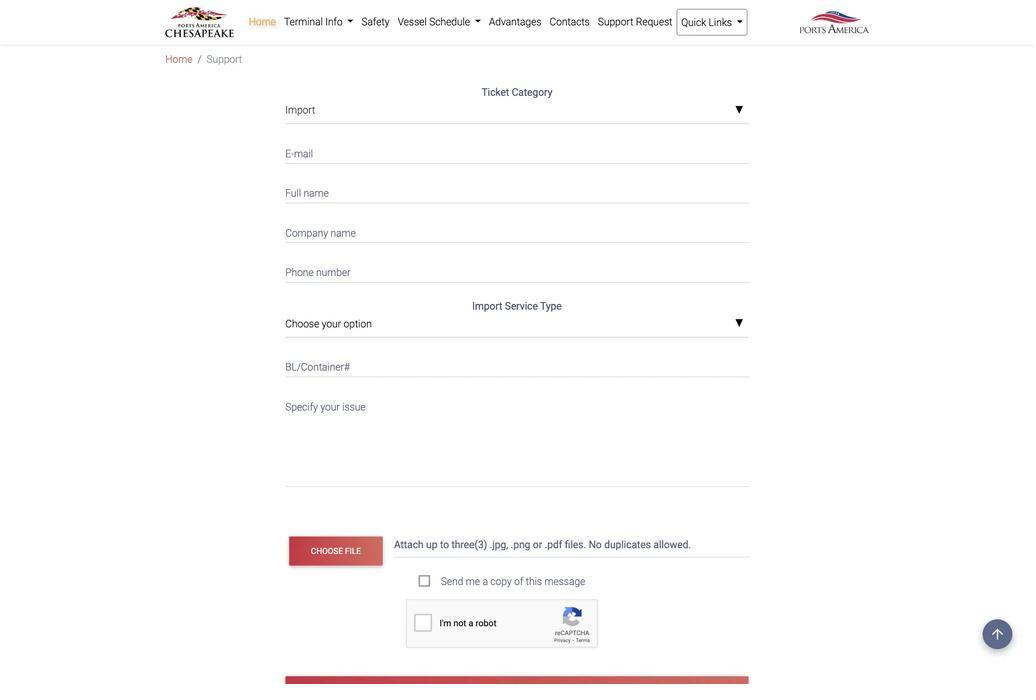 Task type: describe. For each thing, give the bounding box(es) containing it.
this
[[526, 576, 542, 588]]

specify your issue
[[285, 401, 366, 413]]

request
[[636, 16, 673, 28]]

home for the top home link
[[249, 16, 276, 28]]

quick links link
[[677, 9, 748, 36]]

copy
[[491, 576, 512, 588]]

your for choose
[[322, 318, 341, 330]]

choose for choose file
[[311, 547, 343, 556]]

support request
[[598, 16, 673, 28]]

terminal
[[284, 16, 323, 28]]

advantages
[[489, 16, 542, 28]]

issue
[[342, 401, 366, 413]]

ticket category
[[482, 86, 553, 98]]

links
[[709, 16, 732, 28]]

contacts link
[[546, 9, 594, 34]]

phone
[[285, 267, 314, 279]]

home for home link to the bottom
[[165, 53, 193, 65]]

BL/Container# text field
[[285, 353, 749, 377]]

import for import
[[285, 104, 315, 116]]

company name
[[285, 227, 356, 239]]

▼ for choose your option
[[735, 319, 744, 329]]

choose for choose your option
[[285, 318, 319, 330]]

Company name text field
[[285, 219, 749, 243]]

file
[[345, 547, 361, 556]]

import service type
[[472, 300, 562, 312]]

phone number
[[285, 267, 351, 279]]

E-mail email field
[[285, 139, 749, 164]]

number
[[316, 267, 351, 279]]

full name
[[285, 187, 329, 199]]

Attach up to three(3) .jpg, .png or .pdf files. No duplicates allowed. text field
[[393, 533, 752, 558]]

category
[[512, 86, 553, 98]]

go to top image
[[983, 620, 1013, 650]]

send
[[441, 576, 464, 588]]

info
[[325, 16, 343, 28]]

message
[[545, 576, 586, 588]]

1 vertical spatial home link
[[165, 52, 193, 67]]

e-mail
[[285, 148, 313, 160]]

contacts
[[550, 16, 590, 28]]

of
[[514, 576, 523, 588]]



Task type: vqa. For each thing, say whether or not it's contained in the screenshot.
phone office image inside the 410.649.7753 link
no



Task type: locate. For each thing, give the bounding box(es) containing it.
support
[[598, 16, 634, 28], [207, 53, 242, 65]]

0 vertical spatial name
[[304, 187, 329, 199]]

e-
[[285, 148, 294, 160]]

quick
[[682, 16, 706, 28]]

your
[[322, 318, 341, 330], [321, 401, 340, 413]]

home
[[249, 16, 276, 28], [165, 53, 193, 65]]

support for support
[[207, 53, 242, 65]]

1 horizontal spatial support
[[598, 16, 634, 28]]

import for import service type
[[472, 300, 503, 312]]

your left "issue"
[[321, 401, 340, 413]]

safety link
[[358, 9, 394, 34]]

choose file
[[311, 547, 361, 556]]

0 vertical spatial support
[[598, 16, 634, 28]]

name
[[304, 187, 329, 199], [331, 227, 356, 239]]

schedule
[[429, 16, 470, 28]]

service
[[505, 300, 538, 312]]

Full name text field
[[285, 179, 749, 204]]

choose your option
[[285, 318, 372, 330]]

import up e-mail
[[285, 104, 315, 116]]

0 horizontal spatial import
[[285, 104, 315, 116]]

me
[[466, 576, 480, 588]]

0 horizontal spatial support
[[207, 53, 242, 65]]

option
[[344, 318, 372, 330]]

▼ for import
[[735, 105, 744, 116]]

vessel
[[398, 16, 427, 28]]

1 vertical spatial your
[[321, 401, 340, 413]]

0 horizontal spatial name
[[304, 187, 329, 199]]

safety
[[362, 16, 390, 28]]

1 vertical spatial choose
[[311, 547, 343, 556]]

quick links
[[682, 16, 735, 28]]

choose
[[285, 318, 319, 330], [311, 547, 343, 556]]

1 horizontal spatial home
[[249, 16, 276, 28]]

advantages link
[[485, 9, 546, 34]]

choose up bl/container#
[[285, 318, 319, 330]]

Specify your issue text field
[[285, 393, 749, 487]]

0 vertical spatial home
[[249, 16, 276, 28]]

name for full name
[[304, 187, 329, 199]]

send me a copy of this message
[[441, 576, 586, 588]]

mail
[[294, 148, 313, 160]]

name right company
[[331, 227, 356, 239]]

vessel schedule link
[[394, 9, 485, 34]]

1 vertical spatial home
[[165, 53, 193, 65]]

0 vertical spatial your
[[322, 318, 341, 330]]

specify
[[285, 401, 318, 413]]

name for company name
[[331, 227, 356, 239]]

import left service
[[472, 300, 503, 312]]

▼
[[735, 105, 744, 116], [735, 319, 744, 329]]

0 vertical spatial import
[[285, 104, 315, 116]]

1 horizontal spatial name
[[331, 227, 356, 239]]

0 horizontal spatial home link
[[165, 52, 193, 67]]

vessel schedule
[[398, 16, 473, 28]]

support request link
[[594, 9, 677, 34]]

1 horizontal spatial import
[[472, 300, 503, 312]]

a
[[483, 576, 488, 588]]

0 horizontal spatial home
[[165, 53, 193, 65]]

bl/container#
[[285, 361, 350, 373]]

1 horizontal spatial home link
[[245, 9, 280, 34]]

terminal info link
[[280, 9, 358, 34]]

1 ▼ from the top
[[735, 105, 744, 116]]

0 vertical spatial ▼
[[735, 105, 744, 116]]

1 vertical spatial support
[[207, 53, 242, 65]]

1 vertical spatial import
[[472, 300, 503, 312]]

your left option
[[322, 318, 341, 330]]

import
[[285, 104, 315, 116], [472, 300, 503, 312]]

name right the full
[[304, 187, 329, 199]]

0 vertical spatial choose
[[285, 318, 319, 330]]

your for specify
[[321, 401, 340, 413]]

1 vertical spatial name
[[331, 227, 356, 239]]

ticket
[[482, 86, 509, 98]]

support for support request
[[598, 16, 634, 28]]

terminal info
[[284, 16, 345, 28]]

home link
[[245, 9, 280, 34], [165, 52, 193, 67]]

company
[[285, 227, 328, 239]]

0 vertical spatial home link
[[245, 9, 280, 34]]

full
[[285, 187, 301, 199]]

choose left file
[[311, 547, 343, 556]]

1 vertical spatial ▼
[[735, 319, 744, 329]]

type
[[540, 300, 562, 312]]

2 ▼ from the top
[[735, 319, 744, 329]]

Phone number text field
[[285, 259, 749, 283]]



